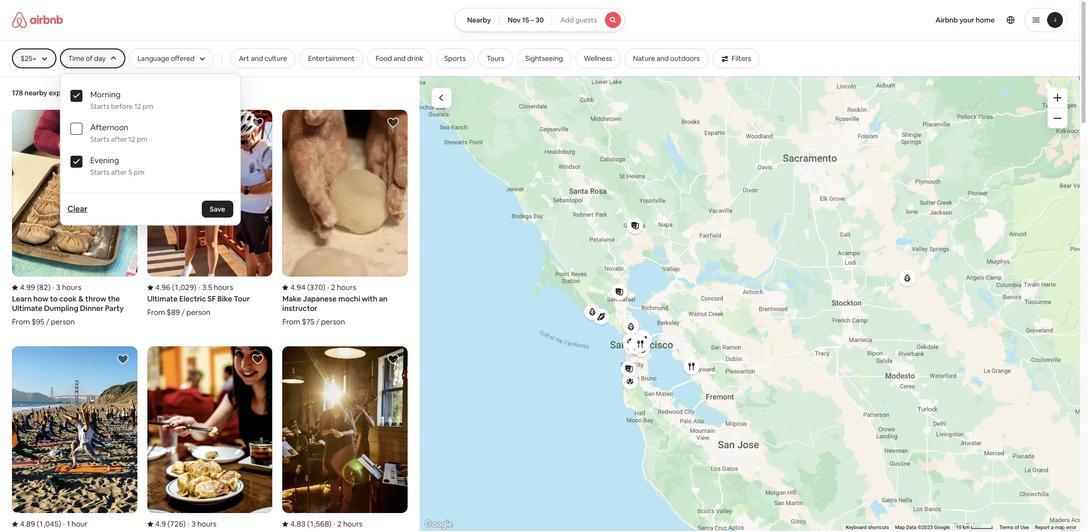 Task type: vqa. For each thing, say whether or not it's contained in the screenshot.
"Ultimate Electric SF Bike Tour From $89 / person"
yes



Task type: locate. For each thing, give the bounding box(es) containing it.
person
[[186, 308, 211, 318], [51, 318, 75, 327], [321, 318, 345, 327]]

an
[[379, 295, 388, 304]]

keyboard shortcuts
[[846, 525, 890, 531]]

· left 1
[[63, 520, 65, 530]]

12
[[134, 102, 141, 111], [128, 135, 135, 144]]

0 horizontal spatial person
[[51, 318, 75, 327]]

0 vertical spatial starts
[[90, 102, 110, 111]]

/ right $95
[[46, 318, 49, 327]]

2 right (1,568)
[[338, 520, 342, 530]]

person down the dumpling
[[51, 318, 75, 327]]

starts for morning
[[90, 102, 110, 111]]

report a map error link
[[1036, 525, 1077, 531]]

from inside ultimate electric sf bike tour from $89 / person
[[147, 308, 165, 318]]

hours up cook
[[62, 283, 81, 293]]

· 3 hours
[[53, 283, 81, 293], [188, 520, 217, 530]]

0 horizontal spatial and
[[251, 54, 263, 63]]

0 horizontal spatial /
[[46, 318, 49, 327]]

terms of use link
[[1000, 525, 1030, 531]]

electric
[[179, 295, 206, 304]]

tours
[[487, 54, 505, 63]]

0 horizontal spatial · 3 hours
[[53, 283, 81, 293]]

0 vertical spatial 2
[[331, 283, 336, 293]]

keyboard shortcuts button
[[846, 525, 890, 532]]

0 vertical spatial pm
[[143, 102, 153, 111]]

1 vertical spatial · 2 hours
[[334, 520, 363, 530]]

4.9 (726)
[[155, 520, 186, 530]]

1 vertical spatial after
[[111, 168, 127, 177]]

pm right the 'before'
[[143, 102, 153, 111]]

hours up bike
[[214, 283, 233, 293]]

pm right 5
[[134, 168, 145, 177]]

and right nature
[[657, 54, 669, 63]]

add to wishlist image inside learn how to cook & throw the ultimate dumpling dinner party group
[[117, 117, 129, 129]]

of left day at the left of page
[[86, 54, 93, 63]]

evening starts after 5 pm
[[90, 155, 145, 177]]

hour
[[72, 520, 88, 530]]

· inside lakehouse jazz group
[[334, 520, 336, 530]]

of left use
[[1015, 525, 1020, 531]]

· inside chinatown food walk: tea & dim sum group
[[188, 520, 190, 530]]

pm for morning
[[143, 102, 153, 111]]

1 horizontal spatial 2
[[338, 520, 342, 530]]

0 vertical spatial · 2 hours
[[328, 283, 357, 293]]

/ inside ultimate electric sf bike tour from $89 / person
[[182, 308, 185, 318]]

None search field
[[455, 8, 625, 32]]

2 vertical spatial pm
[[134, 168, 145, 177]]

30
[[536, 15, 544, 24]]

2 inside lakehouse jazz group
[[338, 520, 342, 530]]

· inside ultimate electric sf bike tour group
[[198, 283, 200, 293]]

· right (82)
[[53, 283, 54, 293]]

hours inside ultimate electric sf bike tour group
[[214, 283, 233, 293]]

0 vertical spatial of
[[86, 54, 93, 63]]

3 inside chinatown food walk: tea & dim sum group
[[192, 520, 196, 530]]

0 vertical spatial 12
[[134, 102, 141, 111]]

after inside afternoon starts after 12 pm
[[111, 135, 127, 144]]

and
[[251, 54, 263, 63], [394, 54, 406, 63], [657, 54, 669, 63]]

food and drink
[[376, 54, 424, 63]]

from
[[147, 308, 165, 318], [12, 318, 30, 327], [283, 318, 300, 327]]

4.96
[[155, 283, 170, 293]]

2 horizontal spatial from
[[283, 318, 300, 327]]

sightseeing
[[526, 54, 563, 63]]

4.96 (1,029)
[[155, 283, 196, 293]]

2 after from the top
[[111, 168, 127, 177]]

profile element
[[637, 0, 1068, 40]]

4.83
[[291, 520, 306, 530]]

guests
[[576, 15, 597, 24]]

2 starts from the top
[[90, 135, 110, 144]]

hours inside lakehouse jazz group
[[343, 520, 363, 530]]

2 for 4.94 (370)
[[331, 283, 336, 293]]

afternoon
[[90, 122, 128, 133]]

person right $75
[[321, 318, 345, 327]]

$95
[[31, 318, 44, 327]]

with
[[362, 295, 378, 304]]

· for (726)
[[188, 520, 190, 530]]

3 starts from the top
[[90, 168, 110, 177]]

person down electric
[[186, 308, 211, 318]]

10
[[957, 525, 962, 531]]

12 inside afternoon starts after 12 pm
[[128, 135, 135, 144]]

starts down evening
[[90, 168, 110, 177]]

/ right $75
[[316, 318, 320, 327]]

ultimate up $95
[[12, 304, 43, 314]]

add to wishlist image inside chinatown food walk: tea & dim sum group
[[252, 354, 264, 366]]

and left 'drink'
[[394, 54, 406, 63]]

and right art
[[251, 54, 263, 63]]

map data ©2023 google
[[896, 525, 951, 531]]

add to wishlist image for learn how to cook & throw the ultimate dumpling dinner party from $95 / person
[[117, 117, 129, 129]]

pm inside evening starts after 5 pm
[[134, 168, 145, 177]]

terms
[[1000, 525, 1014, 531]]

1 vertical spatial · 3 hours
[[188, 520, 217, 530]]

from down instructor
[[283, 318, 300, 327]]

2 and from the left
[[394, 54, 406, 63]]

culture
[[265, 54, 287, 63]]

hours up 'mochi'
[[337, 283, 357, 293]]

178 nearby experiences
[[12, 88, 89, 97]]

1 after from the top
[[111, 135, 127, 144]]

· inside "silent disco beach yoga at baker beach" group
[[63, 520, 65, 530]]

· right (726)
[[188, 520, 190, 530]]

data
[[907, 525, 917, 531]]

0 vertical spatial after
[[111, 135, 127, 144]]

starts inside afternoon starts after 12 pm
[[90, 135, 110, 144]]

· 3 hours inside chinatown food walk: tea & dim sum group
[[188, 520, 217, 530]]

178
[[12, 88, 23, 97]]

· 2 hours right (1,568)
[[334, 520, 363, 530]]

12 inside morning starts before 12 pm
[[134, 102, 141, 111]]

· inside learn how to cook & throw the ultimate dumpling dinner party group
[[53, 283, 54, 293]]

1 horizontal spatial · 3 hours
[[188, 520, 217, 530]]

Art and culture button
[[230, 48, 296, 68]]

add to wishlist image
[[387, 117, 399, 129], [252, 354, 264, 366], [387, 354, 399, 366]]

art
[[239, 54, 250, 63]]

0 horizontal spatial 3
[[56, 283, 60, 293]]

pm inside morning starts before 12 pm
[[143, 102, 153, 111]]

4.94
[[291, 283, 306, 293]]

1 horizontal spatial from
[[147, 308, 165, 318]]

time of day
[[68, 54, 106, 63]]

· right (370)
[[328, 283, 329, 293]]

1 vertical spatial 3
[[192, 520, 196, 530]]

starts inside morning starts before 12 pm
[[90, 102, 110, 111]]

0 horizontal spatial of
[[86, 54, 93, 63]]

· 3 hours up cook
[[53, 283, 81, 293]]

hours inside make japanese mochi with an instructor group
[[337, 283, 357, 293]]

day
[[94, 54, 106, 63]]

pm for evening
[[134, 168, 145, 177]]

1 horizontal spatial ultimate
[[147, 295, 178, 304]]

1 horizontal spatial 3
[[192, 520, 196, 530]]

· 2 hours up 'mochi'
[[328, 283, 357, 293]]

0 vertical spatial · 3 hours
[[53, 283, 81, 293]]

1 vertical spatial starts
[[90, 135, 110, 144]]

· 3 hours inside learn how to cook & throw the ultimate dumpling dinner party group
[[53, 283, 81, 293]]

add to wishlist image
[[117, 117, 129, 129], [252, 117, 264, 129], [117, 354, 129, 366]]

learn how to cook & throw the ultimate dumpling dinner party group
[[12, 110, 137, 327]]

of inside dropdown button
[[86, 54, 93, 63]]

2 inside make japanese mochi with an instructor group
[[331, 283, 336, 293]]

hours
[[62, 283, 81, 293], [214, 283, 233, 293], [337, 283, 357, 293], [197, 520, 217, 530], [343, 520, 363, 530]]

pm
[[143, 102, 153, 111], [137, 135, 148, 144], [134, 168, 145, 177]]

zoom out image
[[1054, 114, 1062, 122]]

2 for 4.83 (1,568)
[[338, 520, 342, 530]]

1 starts from the top
[[90, 102, 110, 111]]

0 vertical spatial 3
[[56, 283, 60, 293]]

drink
[[407, 54, 424, 63]]

hours inside learn how to cook & throw the ultimate dumpling dinner party group
[[62, 283, 81, 293]]

after down afternoon
[[111, 135, 127, 144]]

2
[[331, 283, 336, 293], [338, 520, 342, 530]]

from left $95
[[12, 318, 30, 327]]

2 right (370)
[[331, 283, 336, 293]]

/ right $89
[[182, 308, 185, 318]]

report a map error
[[1036, 525, 1077, 531]]

lakehouse jazz group
[[283, 347, 408, 532]]

4.94 out of 5 average rating,  370 reviews image
[[283, 283, 326, 293]]

$75
[[302, 318, 315, 327]]

· 2 hours inside lakehouse jazz group
[[334, 520, 363, 530]]

bike
[[218, 295, 232, 304]]

hours inside chinatown food walk: tea & dim sum group
[[197, 520, 217, 530]]

Food and drink button
[[367, 48, 432, 68]]

from left $89
[[147, 308, 165, 318]]

save button
[[202, 201, 233, 218]]

2 horizontal spatial /
[[316, 318, 320, 327]]

4.9 out of 5 average rating,  726 reviews image
[[147, 520, 186, 530]]

3 up to
[[56, 283, 60, 293]]

3 right (726)
[[192, 520, 196, 530]]

from inside make japanese mochi with an instructor from $75 / person
[[283, 318, 300, 327]]

· 3 hours right (726)
[[188, 520, 217, 530]]

add guests button
[[552, 8, 625, 32]]

hours right (1,568)
[[343, 520, 363, 530]]

1 horizontal spatial /
[[182, 308, 185, 318]]

after inside evening starts after 5 pm
[[111, 168, 127, 177]]

add to wishlist image for 4.9 (726)
[[252, 354, 264, 366]]

0 horizontal spatial 2
[[331, 283, 336, 293]]

2 vertical spatial starts
[[90, 168, 110, 177]]

1 vertical spatial 12
[[128, 135, 135, 144]]

· for (82)
[[53, 283, 54, 293]]

· for (1,045)
[[63, 520, 65, 530]]

2 horizontal spatial and
[[657, 54, 669, 63]]

Sports button
[[436, 48, 474, 68]]

nearby button
[[455, 8, 500, 32]]

3.5
[[202, 283, 212, 293]]

pm for afternoon
[[137, 135, 148, 144]]

ultimate electric sf bike tour from $89 / person
[[147, 295, 250, 318]]

(82)
[[37, 283, 51, 293]]

starts
[[90, 102, 110, 111], [90, 135, 110, 144], [90, 168, 110, 177]]

starts inside evening starts after 5 pm
[[90, 168, 110, 177]]

1 horizontal spatial of
[[1015, 525, 1020, 531]]

and for art
[[251, 54, 263, 63]]

pm up evening starts after 5 pm
[[137, 135, 148, 144]]

hours right (726)
[[197, 520, 217, 530]]

1 horizontal spatial and
[[394, 54, 406, 63]]

/
[[182, 308, 185, 318], [46, 318, 49, 327], [316, 318, 320, 327]]

3 inside learn how to cook & throw the ultimate dumpling dinner party group
[[56, 283, 60, 293]]

1 vertical spatial of
[[1015, 525, 1020, 531]]

ultimate down 4.96
[[147, 295, 178, 304]]

add to wishlist image inside ultimate electric sf bike tour group
[[252, 117, 264, 129]]

after
[[111, 135, 127, 144], [111, 168, 127, 177]]

12 down afternoon
[[128, 135, 135, 144]]

pm inside afternoon starts after 12 pm
[[137, 135, 148, 144]]

starts down morning
[[90, 102, 110, 111]]

Wellness button
[[576, 48, 621, 68]]

0 horizontal spatial ultimate
[[12, 304, 43, 314]]

©2023
[[918, 525, 934, 531]]

(1,029)
[[172, 283, 196, 293]]

sf
[[208, 295, 216, 304]]

1 and from the left
[[251, 54, 263, 63]]

nov 15 – 30 button
[[499, 8, 553, 32]]

3 and from the left
[[657, 54, 669, 63]]

add to wishlist image for ultimate electric sf bike tour from $89 / person
[[252, 117, 264, 129]]

(1,568)
[[307, 520, 332, 530]]

1 horizontal spatial person
[[186, 308, 211, 318]]

· for (1,029)
[[198, 283, 200, 293]]

add to wishlist image inside "silent disco beach yoga at baker beach" group
[[117, 354, 129, 366]]

· left 3.5
[[198, 283, 200, 293]]

12 right the 'before'
[[134, 102, 141, 111]]

· right (1,568)
[[334, 520, 336, 530]]

google image
[[422, 519, 455, 532]]

· inside make japanese mochi with an instructor group
[[328, 283, 329, 293]]

after left 5
[[111, 168, 127, 177]]

of
[[86, 54, 93, 63], [1015, 525, 1020, 531]]

hours for with
[[337, 283, 357, 293]]

1 vertical spatial pm
[[137, 135, 148, 144]]

3
[[56, 283, 60, 293], [192, 520, 196, 530]]

1 vertical spatial 2
[[338, 520, 342, 530]]

2 horizontal spatial person
[[321, 318, 345, 327]]

nature and outdoors
[[634, 54, 700, 63]]

to
[[50, 295, 58, 304]]

12 for morning
[[134, 102, 141, 111]]

starts down afternoon
[[90, 135, 110, 144]]

google map
showing 24 experiences. region
[[420, 76, 1080, 532]]

3 for 4.9 (726)
[[192, 520, 196, 530]]

· 2 hours inside make japanese mochi with an instructor group
[[328, 283, 357, 293]]

0 horizontal spatial from
[[12, 318, 30, 327]]



Task type: describe. For each thing, give the bounding box(es) containing it.
· 1 hour
[[63, 520, 88, 530]]

before
[[111, 102, 133, 111]]

ultimate inside "learn how to cook & throw the ultimate dumpling dinner party from $95 / person"
[[12, 304, 43, 314]]

4.89
[[20, 520, 35, 530]]

use
[[1021, 525, 1030, 531]]

hours for cook
[[62, 283, 81, 293]]

· 2 hours for 4.94 (370)
[[328, 283, 357, 293]]

3 for 4.99 (82)
[[56, 283, 60, 293]]

entertainment
[[308, 54, 355, 63]]

4.89 (1,045)
[[20, 520, 61, 530]]

1
[[67, 520, 70, 530]]

$89
[[167, 308, 180, 318]]

(370)
[[307, 283, 326, 293]]

· 3.5 hours
[[198, 283, 233, 293]]

silent disco beach yoga at baker beach group
[[12, 347, 137, 532]]

learn how to cook & throw the ultimate dumpling dinner party from $95 / person
[[12, 295, 124, 327]]

15
[[523, 15, 529, 24]]

tour
[[234, 295, 250, 304]]

add to wishlist image for 4.94 (370)
[[387, 117, 399, 129]]

ultimate electric sf bike tour group
[[147, 110, 273, 318]]

from inside "learn how to cook & throw the ultimate dumpling dinner party from $95 / person"
[[12, 318, 30, 327]]

nearby
[[468, 15, 491, 24]]

4.99 out of 5 average rating,  82 reviews image
[[12, 283, 51, 293]]

shortcuts
[[868, 525, 890, 531]]

google
[[935, 525, 951, 531]]

party
[[105, 304, 124, 314]]

learn
[[12, 295, 32, 304]]

nov 15 – 30
[[508, 15, 544, 24]]

outdoors
[[671, 54, 700, 63]]

wellness
[[584, 54, 613, 63]]

4.83 (1,568)
[[291, 520, 332, 530]]

&
[[79, 295, 84, 304]]

4.94 (370)
[[291, 283, 326, 293]]

art and culture
[[239, 54, 287, 63]]

time
[[68, 54, 84, 63]]

dumpling
[[44, 304, 78, 314]]

clear
[[67, 204, 87, 214]]

zoom in image
[[1054, 94, 1062, 102]]

map
[[1056, 525, 1066, 531]]

experiences
[[49, 88, 89, 97]]

throw
[[85, 295, 106, 304]]

Nature and outdoors button
[[625, 48, 709, 68]]

ultimate inside ultimate electric sf bike tour from $89 / person
[[147, 295, 178, 304]]

10 km button
[[954, 525, 997, 532]]

mochi
[[339, 295, 360, 304]]

report
[[1036, 525, 1050, 531]]

(1,045)
[[37, 520, 61, 530]]

person inside ultimate electric sf bike tour from $89 / person
[[186, 308, 211, 318]]

instructor
[[283, 304, 318, 314]]

morning starts before 12 pm
[[90, 89, 153, 111]]

add
[[561, 15, 574, 24]]

starts for evening
[[90, 168, 110, 177]]

food
[[376, 54, 392, 63]]

/ inside "learn how to cook & throw the ultimate dumpling dinner party from $95 / person"
[[46, 318, 49, 327]]

time of day button
[[60, 48, 125, 68]]

afternoon starts after 12 pm
[[90, 122, 148, 144]]

nature
[[634, 54, 656, 63]]

add to wishlist image for 4.83 (1,568)
[[387, 354, 399, 366]]

4.99 (82)
[[20, 283, 51, 293]]

nearby
[[24, 88, 47, 97]]

terms of use
[[1000, 525, 1030, 531]]

person inside make japanese mochi with an instructor from $75 / person
[[321, 318, 345, 327]]

5
[[128, 168, 132, 177]]

the
[[108, 295, 120, 304]]

· for (1,568)
[[334, 520, 336, 530]]

4.96 out of 5 average rating,  1,029 reviews image
[[147, 283, 196, 293]]

add guests
[[561, 15, 597, 24]]

make japanese mochi with an instructor from $75 / person
[[283, 295, 388, 327]]

error
[[1067, 525, 1077, 531]]

japanese
[[303, 295, 337, 304]]

4.99
[[20, 283, 35, 293]]

dinner
[[80, 304, 104, 314]]

after for evening
[[111, 168, 127, 177]]

and for nature
[[657, 54, 669, 63]]

make japanese mochi with an instructor group
[[283, 110, 408, 327]]

/ inside make japanese mochi with an instructor from $75 / person
[[316, 318, 320, 327]]

chinatown food walk: tea & dim sum group
[[147, 347, 273, 532]]

· 3 hours for 4.9 (726)
[[188, 520, 217, 530]]

4.89 out of 5 average rating,  1,045 reviews image
[[12, 520, 61, 530]]

(726)
[[168, 520, 186, 530]]

map
[[896, 525, 906, 531]]

make
[[283, 295, 301, 304]]

of for day
[[86, 54, 93, 63]]

Entertainment button
[[300, 48, 363, 68]]

after for afternoon
[[111, 135, 127, 144]]

person inside "learn how to cook & throw the ultimate dumpling dinner party from $95 / person"
[[51, 318, 75, 327]]

and for food
[[394, 54, 406, 63]]

Tours button
[[478, 48, 513, 68]]

4.83 out of 5 average rating,  1,568 reviews image
[[283, 520, 332, 530]]

4.9
[[155, 520, 166, 530]]

evening
[[90, 155, 119, 166]]

of for use
[[1015, 525, 1020, 531]]

clear button
[[62, 199, 92, 219]]

nov
[[508, 15, 521, 24]]

hours for bike
[[214, 283, 233, 293]]

none search field containing nearby
[[455, 8, 625, 32]]

starts for afternoon
[[90, 135, 110, 144]]

–
[[531, 15, 534, 24]]

10 km
[[957, 525, 972, 531]]

12 for afternoon
[[128, 135, 135, 144]]

sports
[[445, 54, 466, 63]]

how
[[33, 295, 48, 304]]

cook
[[59, 295, 77, 304]]

· for (370)
[[328, 283, 329, 293]]

· 2 hours for 4.83 (1,568)
[[334, 520, 363, 530]]

save
[[210, 205, 225, 214]]

· 3 hours for 4.99 (82)
[[53, 283, 81, 293]]

Sightseeing button
[[517, 48, 572, 68]]

keyboard
[[846, 525, 867, 531]]



